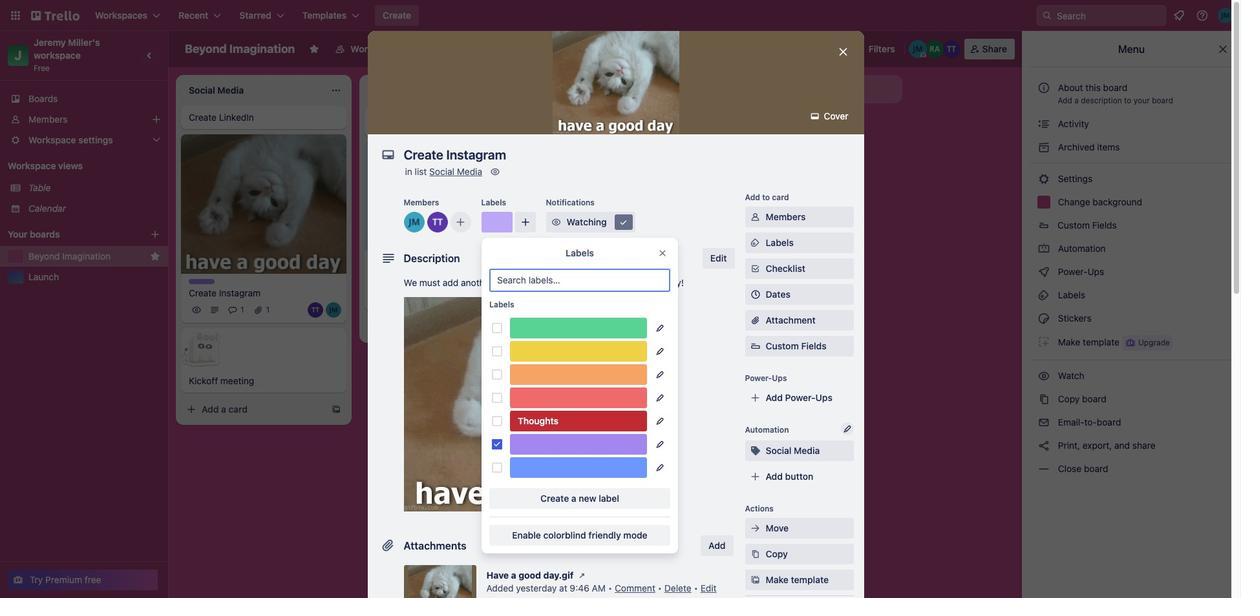 Task type: locate. For each thing, give the bounding box(es) containing it.
move
[[766, 523, 789, 534]]

create left new
[[541, 493, 569, 504]]

custom down change
[[1058, 220, 1090, 231]]

card for the right add a card button
[[596, 117, 615, 128]]

0 vertical spatial make
[[1058, 337, 1081, 348]]

sm image inside members link
[[749, 211, 762, 224]]

your
[[1134, 96, 1150, 105]]

kickoff meeting
[[189, 376, 254, 387]]

2 vertical spatial automation
[[745, 425, 789, 435]]

2 horizontal spatial members
[[766, 211, 806, 222]]

board up description
[[1104, 82, 1128, 93]]

copy down move
[[766, 549, 788, 560]]

1 down instagram
[[241, 305, 244, 315]]

sm image inside copy link
[[749, 548, 762, 561]]

create left linkedin at the top left of page
[[189, 112, 217, 123]]

0 vertical spatial custom fields
[[1058, 220, 1117, 231]]

terry turtle (terryturtle) image down another
[[473, 290, 489, 306]]

custom fields down attachment 'button'
[[766, 341, 827, 352]]

checklist link
[[745, 259, 854, 279]]

create inside primary element
[[383, 10, 411, 21]]

sm image for automation button in the right of the page
[[772, 39, 790, 57]]

add a card for add a card button for create from template… image
[[385, 322, 431, 333]]

edit inside button
[[711, 253, 727, 264]]

1 right 2
[[480, 275, 483, 284]]

workspace up table
[[8, 160, 56, 171]]

template down copy link
[[791, 575, 829, 586]]

1 horizontal spatial power-
[[785, 393, 816, 404]]

0 vertical spatial labels link
[[745, 233, 854, 253]]

compliment the chef link
[[372, 257, 522, 269]]

calendar
[[28, 203, 66, 214]]

add a card for add a card button related to create from template… icon
[[202, 404, 248, 415]]

good
[[519, 570, 541, 581]]

0 horizontal spatial members link
[[0, 109, 168, 130]]

power- up stickers
[[1058, 266, 1088, 277]]

0 vertical spatial power-ups
[[1056, 266, 1107, 277]]

2 vertical spatial ups
[[816, 393, 833, 404]]

board right your
[[1152, 96, 1174, 105]]

automation link
[[1030, 239, 1234, 259]]

0 horizontal spatial to
[[550, 277, 558, 288]]

0 horizontal spatial add a card button
[[181, 400, 326, 421]]

1 vertical spatial copy
[[766, 549, 788, 560]]

workspace for workspace visible
[[351, 43, 398, 54]]

color: purple, title: none image down color: bold red, title: "thoughts" element
[[510, 435, 647, 455]]

1 horizontal spatial members link
[[745, 207, 854, 228]]

j
[[14, 48, 22, 63]]

a inside button
[[572, 493, 577, 504]]

edit right close popover image
[[711, 253, 727, 264]]

attachment
[[766, 315, 816, 326]]

0 vertical spatial imagination
[[229, 42, 295, 56]]

1 horizontal spatial automation
[[790, 43, 839, 54]]

0 horizontal spatial workspace
[[8, 160, 56, 171]]

sm image inside checklist link
[[749, 263, 762, 275]]

jeremy miller (jeremymiller198) image
[[1218, 8, 1234, 23], [491, 290, 507, 306]]

2 horizontal spatial terry turtle (terryturtle) image
[[943, 40, 961, 58]]

comment link
[[615, 583, 656, 594]]

0 horizontal spatial make template
[[766, 575, 829, 586]]

share
[[983, 43, 1007, 54]]

sm image for copy link
[[749, 548, 762, 561]]

try
[[30, 575, 43, 586]]

a
[[1075, 96, 1079, 105], [589, 117, 594, 128], [405, 322, 410, 333], [221, 404, 226, 415], [572, 493, 577, 504], [511, 570, 517, 581]]

0 vertical spatial workspace
[[351, 43, 398, 54]]

color: bold red, title: "thoughts" element
[[510, 411, 647, 432]]

1 horizontal spatial to
[[763, 193, 770, 202]]

0 horizontal spatial make
[[766, 575, 789, 586]]

sm image inside move "link"
[[749, 522, 762, 535]]

workspace
[[351, 43, 398, 54], [8, 160, 56, 171]]

your
[[8, 229, 27, 240]]

31
[[423, 275, 431, 284]]

sm image inside watch link
[[1038, 370, 1051, 383]]

workspace inside button
[[351, 43, 398, 54]]

0 horizontal spatial custom fields button
[[745, 340, 854, 353]]

labels up stickers
[[1056, 290, 1086, 301]]

add board image
[[150, 230, 160, 240]]

workspace left "visible"
[[351, 43, 398, 54]]

copy board
[[1056, 394, 1107, 405]]

1 vertical spatial custom fields button
[[745, 340, 854, 353]]

1 horizontal spatial copy
[[1058, 394, 1080, 405]]

star or unstar board image
[[309, 44, 320, 54]]

sm image inside archived items link
[[1038, 141, 1051, 154]]

ruby anderson (rubyanderson7) image
[[926, 40, 944, 58]]

template
[[1083, 337, 1120, 348], [791, 575, 829, 586]]

1 vertical spatial add a card button
[[365, 317, 510, 338]]

in
[[405, 166, 412, 177]]

2 vertical spatial to
[[550, 277, 558, 288]]

sm image for watching button
[[550, 216, 563, 229]]

views
[[58, 160, 83, 171]]

1 horizontal spatial media
[[794, 446, 820, 457]]

create up workspace visible
[[383, 10, 411, 21]]

add a card
[[569, 117, 615, 128], [385, 322, 431, 333], [202, 404, 248, 415]]

1 horizontal spatial color: purple, title: none image
[[510, 435, 647, 455]]

1 vertical spatial fields
[[802, 341, 827, 352]]

sm image inside settings link
[[1038, 173, 1051, 186]]

meeting
[[220, 376, 254, 387]]

upgrade
[[1139, 338, 1170, 348]]

template down stickers
[[1083, 337, 1120, 348]]

0 horizontal spatial media
[[457, 166, 482, 177]]

automation inside "link"
[[1056, 243, 1106, 254]]

instagram
[[219, 288, 261, 299]]

copy up email-
[[1058, 394, 1080, 405]]

board down export,
[[1084, 464, 1109, 475]]

sm image inside activity link
[[1038, 118, 1051, 131]]

sm image inside automation "link"
[[1038, 242, 1051, 255]]

members down boards at the left of the page
[[28, 114, 68, 125]]

edit right delete at the bottom right of page
[[701, 583, 717, 594]]

ups up social media button
[[816, 393, 833, 404]]

0 vertical spatial automation
[[790, 43, 839, 54]]

2 horizontal spatial 1
[[480, 275, 483, 284]]

1 vertical spatial members link
[[745, 207, 854, 228]]

0 horizontal spatial color: purple, title: none image
[[189, 280, 215, 285]]

compliment
[[372, 257, 423, 268]]

2 horizontal spatial power-
[[1058, 266, 1088, 277]]

create a new label
[[541, 493, 619, 504]]

members for members link to the left
[[28, 114, 68, 125]]

launch
[[28, 272, 59, 283]]

sm image for power-ups link
[[1038, 266, 1051, 279]]

open information menu image
[[1196, 9, 1209, 22]]

edit link
[[701, 583, 717, 594]]

0 horizontal spatial copy
[[766, 549, 788, 560]]

power-ups up stickers
[[1056, 266, 1107, 277]]

2 vertical spatial jeremy miller (jeremymiller198) image
[[326, 303, 341, 318]]

sm image for close board link
[[1038, 463, 1051, 476]]

jeremy miller (jeremymiller198) image down social
[[491, 290, 507, 306]]

1 horizontal spatial add a card
[[385, 322, 431, 333]]

sm image inside power-ups link
[[1038, 266, 1051, 279]]

2 horizontal spatial ups
[[1088, 266, 1105, 277]]

0 vertical spatial template
[[1083, 337, 1120, 348]]

0 vertical spatial custom
[[1058, 220, 1090, 231]]

2 vertical spatial add a card
[[202, 404, 248, 415]]

color: purple, title: none image up 'create instagram'
[[189, 280, 215, 285]]

fields for add to card
[[802, 341, 827, 352]]

j link
[[8, 45, 28, 66]]

1 horizontal spatial custom fields
[[1058, 220, 1117, 231]]

jeremy miller (jeremymiller198) image
[[909, 40, 927, 58], [404, 212, 425, 233], [326, 303, 341, 318]]

add inside the about this board add a description to your board
[[1058, 96, 1073, 105]]

2 vertical spatial members
[[766, 211, 806, 222]]

sm image for move "link"
[[749, 522, 762, 535]]

add button
[[701, 536, 734, 557]]

sm image inside close board link
[[1038, 463, 1051, 476]]

add power-ups link
[[745, 388, 854, 409]]

make
[[1058, 337, 1081, 348], [766, 575, 789, 586]]

terry turtle (terryturtle) image down create instagram link
[[308, 303, 323, 318]]

0 horizontal spatial members
[[28, 114, 68, 125]]

0 vertical spatial add a card
[[569, 117, 615, 128]]

0 vertical spatial beyond
[[185, 42, 227, 56]]

sm image inside copy board link
[[1038, 393, 1051, 406]]

1 horizontal spatial fields
[[1093, 220, 1117, 231]]

color: purple, title: none image
[[189, 280, 215, 285], [510, 435, 647, 455]]

0 horizontal spatial imagination
[[62, 251, 111, 262]]

custom fields button for add to card
[[745, 340, 854, 353]]

increase
[[561, 277, 596, 288]]

0 vertical spatial members
[[28, 114, 68, 125]]

1 vertical spatial workspace
[[8, 160, 56, 171]]

fields for menu
[[1093, 220, 1117, 231]]

sm image inside social media button
[[749, 445, 762, 458]]

boards
[[28, 93, 58, 104]]

1 vertical spatial to
[[763, 193, 770, 202]]

imagination left star or unstar board image
[[229, 42, 295, 56]]

power- up social media button
[[785, 393, 816, 404]]

enable colorblind friendly mode
[[512, 530, 648, 541]]

to for we must add another social media to increase our youth credibility!
[[550, 277, 558, 288]]

search image
[[1042, 10, 1053, 21]]

labels up the checklist in the right of the page
[[766, 237, 794, 248]]

2 horizontal spatial to
[[1125, 96, 1132, 105]]

move link
[[745, 519, 854, 539]]

1 horizontal spatial social
[[766, 446, 792, 457]]

make template down stickers
[[1056, 337, 1120, 348]]

0 vertical spatial fields
[[1093, 220, 1117, 231]]

media
[[522, 277, 548, 288]]

back to home image
[[31, 5, 80, 26]]

dates button
[[745, 285, 854, 305]]

sm image inside "print, export, and share" link
[[1038, 440, 1051, 453]]

0 vertical spatial copy
[[1058, 394, 1080, 405]]

create for create instagram
[[189, 288, 217, 299]]

terry turtle (terryturtle) image
[[427, 212, 448, 233]]

card for add a card button related to create from template… icon
[[229, 404, 248, 415]]

0 notifications image
[[1172, 8, 1187, 23]]

1 vertical spatial add a card
[[385, 322, 431, 333]]

1 horizontal spatial add a card button
[[365, 317, 510, 338]]

1 vertical spatial automation
[[1056, 243, 1106, 254]]

1 horizontal spatial custom fields button
[[1030, 215, 1234, 236]]

sm image inside cover link
[[809, 110, 822, 123]]

custom fields button down change background link
[[1030, 215, 1234, 236]]

media right list
[[457, 166, 482, 177]]

1 horizontal spatial members
[[404, 198, 439, 208]]

friendly
[[589, 530, 621, 541]]

1 horizontal spatial make template
[[1056, 337, 1120, 348]]

actions
[[745, 504, 774, 514]]

jeremy miller (jeremymiller198) image right the open information menu 'icon'
[[1218, 8, 1234, 23]]

media
[[457, 166, 482, 177], [794, 446, 820, 457]]

add inside add power-ups link
[[766, 393, 783, 404]]

add a card button
[[548, 113, 693, 133], [365, 317, 510, 338], [181, 400, 326, 421]]

0 vertical spatial jeremy miller (jeremymiller198) image
[[909, 40, 927, 58]]

added yesterday at 9:46 am
[[487, 583, 606, 594]]

social right list
[[429, 166, 455, 177]]

terry turtle (terryturtle) image left the share button
[[943, 40, 961, 58]]

members link down add to card
[[745, 207, 854, 228]]

table link
[[28, 182, 160, 195]]

kickoff
[[189, 376, 218, 387]]

copy
[[1058, 394, 1080, 405], [766, 549, 788, 560]]

thoughts
[[518, 416, 559, 427]]

card
[[596, 117, 615, 128], [772, 193, 789, 202], [412, 322, 431, 333], [229, 404, 248, 415]]

color: orange, title: none image
[[510, 365, 647, 385]]

to for about this board add a description to your board
[[1125, 96, 1132, 105]]

color: purple, title: none image
[[481, 212, 512, 233]]

members link down boards at the left of the page
[[0, 109, 168, 130]]

day.gif
[[544, 570, 574, 581]]

0 vertical spatial power-
[[1058, 266, 1088, 277]]

sm image for settings link
[[1038, 173, 1051, 186]]

colorblind
[[544, 530, 586, 541]]

members down add to card
[[766, 211, 806, 222]]

0 horizontal spatial jeremy miller (jeremymiller198) image
[[491, 290, 507, 306]]

launch link
[[28, 271, 160, 284]]

media up button
[[794, 446, 820, 457]]

social inside social media button
[[766, 446, 792, 457]]

workspace views
[[8, 160, 83, 171]]

1 horizontal spatial beyond
[[185, 42, 227, 56]]

beyond imagination inside text field
[[185, 42, 295, 56]]

labels link down power-ups link
[[1030, 285, 1234, 306]]

premium
[[45, 575, 82, 586]]

make down stickers
[[1058, 337, 1081, 348]]

1 horizontal spatial jeremy miller (jeremymiller198) image
[[404, 212, 425, 233]]

custom fields down change background on the right
[[1058, 220, 1117, 231]]

2 horizontal spatial add a card
[[569, 117, 615, 128]]

make template
[[1056, 337, 1120, 348], [766, 575, 829, 586]]

create linkedin link
[[189, 111, 339, 124]]

custom fields button down attachment 'button'
[[745, 340, 854, 353]]

0 vertical spatial add a card button
[[548, 113, 693, 133]]

make template down copy link
[[766, 575, 829, 586]]

2 vertical spatial add a card button
[[181, 400, 326, 421]]

fields down change background on the right
[[1093, 220, 1117, 231]]

imagination inside text field
[[229, 42, 295, 56]]

sm image inside automation button
[[772, 39, 790, 57]]

fields down attachment 'button'
[[802, 341, 827, 352]]

try premium free
[[30, 575, 101, 586]]

1 horizontal spatial imagination
[[229, 42, 295, 56]]

1
[[480, 275, 483, 284], [241, 305, 244, 315], [266, 305, 270, 315]]

None text field
[[397, 144, 824, 167]]

2 horizontal spatial add a card button
[[548, 113, 693, 133]]

create left instagram
[[189, 288, 217, 299]]

automation up social media
[[745, 425, 789, 435]]

labels link up checklist link
[[745, 233, 854, 253]]

edit
[[711, 253, 727, 264], [701, 583, 717, 594]]

1 horizontal spatial jeremy miller (jeremymiller198) image
[[1218, 8, 1234, 23]]

1 horizontal spatial custom
[[1058, 220, 1090, 231]]

sm image
[[1038, 118, 1051, 131], [1038, 141, 1051, 154], [1038, 173, 1051, 186], [550, 216, 563, 229], [617, 216, 630, 229], [749, 237, 762, 250], [749, 263, 762, 275], [1038, 289, 1051, 302], [1038, 312, 1051, 325], [1038, 336, 1051, 349], [1038, 370, 1051, 383], [1038, 393, 1051, 406], [1038, 440, 1051, 453], [1038, 463, 1051, 476], [749, 548, 762, 561]]

1 vertical spatial ups
[[772, 374, 787, 383]]

ups down automation "link"
[[1088, 266, 1105, 277]]

custom down attachment
[[766, 341, 799, 352]]

sm image inside stickers link
[[1038, 312, 1051, 325]]

sm image for checklist link
[[749, 263, 762, 275]]

power-
[[1058, 266, 1088, 277], [745, 374, 772, 383], [785, 393, 816, 404]]

workspace visible button
[[327, 39, 436, 59]]

members up terry turtle (terryturtle) image
[[404, 198, 439, 208]]

sm image for automation "link"
[[1038, 242, 1051, 255]]

description
[[1081, 96, 1122, 105]]

0 horizontal spatial labels link
[[745, 233, 854, 253]]

fields
[[1093, 220, 1117, 231], [802, 341, 827, 352]]

social up add button
[[766, 446, 792, 457]]

sm image inside the make template link
[[749, 574, 762, 587]]

1 vertical spatial custom fields
[[766, 341, 827, 352]]

to inside the about this board add a description to your board
[[1125, 96, 1132, 105]]

1 down create instagram link
[[266, 305, 270, 315]]

make down copy link
[[766, 575, 789, 586]]

workspace visible
[[351, 43, 428, 54]]

automation down change
[[1056, 243, 1106, 254]]

ups up add power-ups
[[772, 374, 787, 383]]

copy link
[[745, 544, 854, 565]]

1 horizontal spatial power-ups
[[1056, 266, 1107, 277]]

board up to-
[[1083, 394, 1107, 405]]

add a card for the right add a card button
[[569, 117, 615, 128]]

1 horizontal spatial ups
[[816, 393, 833, 404]]

members link
[[0, 109, 168, 130], [745, 207, 854, 228]]

labels down social
[[490, 300, 514, 310]]

imagination up launch link
[[62, 251, 111, 262]]

1 horizontal spatial beyond imagination
[[185, 42, 295, 56]]

dec
[[406, 275, 421, 284]]

create from template… image
[[515, 322, 525, 333]]

your boards
[[8, 229, 60, 240]]

0 horizontal spatial template
[[791, 575, 829, 586]]

credibility!
[[641, 277, 684, 288]]

1 horizontal spatial workspace
[[351, 43, 398, 54]]

sm image for copy board link
[[1038, 393, 1051, 406]]

ups
[[1088, 266, 1105, 277], [772, 374, 787, 383], [816, 393, 833, 404]]

terry turtle (terryturtle) image
[[943, 40, 961, 58], [473, 290, 489, 306], [308, 303, 323, 318]]

power- up add power-ups
[[745, 374, 772, 383]]

automation
[[790, 43, 839, 54], [1056, 243, 1106, 254], [745, 425, 789, 435]]

sm image
[[772, 39, 790, 57], [809, 110, 822, 123], [489, 166, 502, 178], [749, 211, 762, 224], [1038, 242, 1051, 255], [1038, 266, 1051, 279], [1038, 416, 1051, 429], [749, 445, 762, 458], [749, 522, 762, 535], [576, 570, 589, 583], [749, 574, 762, 587]]

export,
[[1083, 440, 1112, 451]]

create
[[383, 10, 411, 21], [189, 112, 217, 123], [189, 288, 217, 299], [541, 493, 569, 504]]

power-ups up add power-ups
[[745, 374, 787, 383]]

create for create a new label
[[541, 493, 569, 504]]

0 vertical spatial custom fields button
[[1030, 215, 1234, 236]]

automation left filters button
[[790, 43, 839, 54]]

0 vertical spatial make template
[[1056, 337, 1120, 348]]

1 vertical spatial make
[[766, 575, 789, 586]]

beyond
[[185, 42, 227, 56], [28, 251, 60, 262]]

sm image inside email-to-board link
[[1038, 416, 1051, 429]]



Task type: describe. For each thing, give the bounding box(es) containing it.
have a good day.gif
[[487, 570, 574, 581]]

our
[[599, 277, 612, 288]]

0 horizontal spatial 1
[[241, 305, 244, 315]]

1 horizontal spatial terry turtle (terryturtle) image
[[473, 290, 489, 306]]

am
[[592, 583, 606, 594]]

watching
[[567, 217, 607, 228]]

free
[[85, 575, 101, 586]]

add button
[[766, 471, 814, 482]]

Board name text field
[[178, 39, 302, 59]]

1 vertical spatial jeremy miller (jeremymiller198) image
[[404, 212, 425, 233]]

0 horizontal spatial ups
[[772, 374, 787, 383]]

create instagram
[[189, 288, 261, 299]]

archived items
[[1056, 142, 1120, 153]]

1 vertical spatial labels link
[[1030, 285, 1234, 306]]

create for create linkedin
[[189, 112, 217, 123]]

1 vertical spatial imagination
[[62, 251, 111, 262]]

email-to-board
[[1056, 417, 1122, 428]]

change background link
[[1030, 192, 1234, 213]]

0 horizontal spatial beyond imagination
[[28, 251, 111, 262]]

custom fields button for menu
[[1030, 215, 1234, 236]]

Search labels… text field
[[490, 269, 671, 292]]

primary element
[[0, 0, 1242, 31]]

description
[[404, 253, 460, 264]]

filters button
[[850, 39, 899, 59]]

automation button
[[772, 39, 847, 59]]

sm image for the make template link
[[749, 574, 762, 587]]

have
[[487, 570, 509, 581]]

sm image for "print, export, and share" link on the bottom of the page
[[1038, 440, 1051, 453]]

sm image for watch link
[[1038, 370, 1051, 383]]

to-
[[1085, 417, 1097, 428]]

social media button
[[745, 441, 854, 462]]

email-to-board link
[[1030, 413, 1234, 433]]

media inside social media button
[[794, 446, 820, 457]]

activity
[[1056, 118, 1090, 129]]

Search field
[[1053, 6, 1166, 25]]

copy for copy
[[766, 549, 788, 560]]

1 vertical spatial template
[[791, 575, 829, 586]]

social media link
[[429, 166, 482, 177]]

miller's
[[68, 37, 100, 48]]

members for members link to the bottom
[[766, 211, 806, 222]]

and
[[1115, 440, 1130, 451]]

youth
[[615, 277, 638, 288]]

table
[[28, 182, 51, 193]]

close board link
[[1030, 459, 1234, 480]]

enable
[[512, 530, 541, 541]]

activity link
[[1030, 114, 1234, 135]]

2 vertical spatial power-
[[785, 393, 816, 404]]

about
[[1058, 82, 1084, 93]]

label
[[599, 493, 619, 504]]

about this board add a description to your board
[[1058, 82, 1174, 105]]

0 horizontal spatial power-
[[745, 374, 772, 383]]

2
[[453, 275, 458, 284]]

create a new label button
[[490, 489, 671, 510]]

cover
[[822, 111, 849, 122]]

settings link
[[1030, 169, 1234, 189]]

1 horizontal spatial 1
[[266, 305, 270, 315]]

sm image for email-to-board link
[[1038, 416, 1051, 429]]

1 vertical spatial members
[[404, 198, 439, 208]]

0 horizontal spatial social
[[429, 166, 455, 177]]

social media
[[766, 446, 820, 457]]

custom for add to card
[[766, 341, 799, 352]]

custom for menu
[[1058, 220, 1090, 231]]

power-ups inside power-ups link
[[1056, 266, 1107, 277]]

beyond imagination link
[[28, 250, 145, 263]]

sm image for labels "link" to the left
[[749, 237, 762, 250]]

your boards with 2 items element
[[8, 227, 131, 242]]

add members to card image
[[456, 216, 466, 229]]

close popover image
[[658, 248, 668, 259]]

enable colorblind friendly mode button
[[490, 526, 671, 546]]

watching button
[[546, 212, 635, 233]]

have\_a\_good\_day.gif image
[[404, 297, 666, 512]]

jeremy
[[34, 37, 66, 48]]

stickers link
[[1030, 308, 1234, 329]]

watch
[[1056, 371, 1087, 382]]

change
[[1058, 197, 1091, 208]]

starred icon image
[[150, 252, 160, 262]]

add inside the add button button
[[766, 471, 783, 482]]

button
[[785, 471, 814, 482]]

added
[[487, 583, 514, 594]]

automation inside button
[[790, 43, 839, 54]]

create instagram link
[[189, 287, 339, 300]]

2 horizontal spatial jeremy miller (jeremymiller198) image
[[909, 40, 927, 58]]

1 vertical spatial power-ups
[[745, 374, 787, 383]]

items
[[1098, 142, 1120, 153]]

print,
[[1058, 440, 1081, 451]]

1 horizontal spatial make
[[1058, 337, 1081, 348]]

background
[[1093, 197, 1143, 208]]

sm image for stickers link
[[1038, 312, 1051, 325]]

custom fields for menu
[[1058, 220, 1117, 231]]

1 vertical spatial edit
[[701, 583, 717, 594]]

labels up search labels… 'text field'
[[566, 248, 594, 259]]

edit button
[[703, 248, 735, 269]]

0 horizontal spatial automation
[[745, 425, 789, 435]]

copy for copy board
[[1058, 394, 1080, 405]]

beyond inside text field
[[185, 42, 227, 56]]

workspace for workspace views
[[8, 160, 56, 171]]

try premium free button
[[8, 570, 158, 591]]

boards link
[[0, 89, 168, 109]]

make template link
[[745, 570, 854, 591]]

color: blue, title: none image
[[510, 458, 647, 479]]

kickoff meeting link
[[189, 375, 339, 388]]

calendar link
[[28, 202, 160, 215]]

boards
[[30, 229, 60, 240]]

1 horizontal spatial template
[[1083, 337, 1120, 348]]

create for create
[[383, 10, 411, 21]]

1 vertical spatial color: purple, title: none image
[[510, 435, 647, 455]]

cover link
[[805, 106, 856, 127]]

0 vertical spatial color: purple, title: none image
[[189, 280, 215, 285]]

free
[[34, 63, 50, 73]]

add inside add button
[[709, 541, 726, 552]]

share button
[[965, 39, 1015, 59]]

sm image for archived items link
[[1038, 141, 1051, 154]]

Dec 31 checkbox
[[391, 272, 435, 288]]

stickers
[[1056, 313, 1092, 324]]

the
[[425, 257, 439, 268]]

add
[[443, 277, 459, 288]]

list
[[415, 166, 427, 177]]

a inside the about this board add a description to your board
[[1075, 96, 1079, 105]]

copy board link
[[1030, 389, 1234, 410]]

add a card button for create from template… image
[[365, 317, 510, 338]]

dates
[[766, 289, 791, 300]]

0 vertical spatial jeremy miller (jeremymiller198) image
[[1218, 8, 1234, 23]]

color: yellow, title: none image
[[510, 341, 647, 362]]

checklist
[[766, 263, 806, 274]]

board up print, export, and share
[[1097, 417, 1122, 428]]

upgrade button
[[1123, 336, 1173, 351]]

archived
[[1058, 142, 1095, 153]]

must
[[420, 277, 440, 288]]

custom fields for add to card
[[766, 341, 827, 352]]

mode
[[624, 530, 648, 541]]

sm image for members link to the bottom
[[749, 211, 762, 224]]

sm image for social media button
[[749, 445, 762, 458]]

9:46
[[570, 583, 590, 594]]

jeremy miller's workspace link
[[34, 37, 102, 61]]

card for add a card button for create from template… image
[[412, 322, 431, 333]]

create from template… image
[[331, 405, 341, 415]]

add a card button for create from template… icon
[[181, 400, 326, 421]]

ruby anderson (rubyanderson7) image
[[510, 290, 525, 306]]

create button
[[375, 5, 419, 26]]

color: red, title: none image
[[510, 388, 647, 409]]

jeremy miller's workspace free
[[34, 37, 102, 73]]

sm image for cover link
[[809, 110, 822, 123]]

1 vertical spatial make template
[[766, 575, 829, 586]]

1 vertical spatial beyond
[[28, 251, 60, 262]]

add button button
[[745, 467, 854, 488]]

sm image for activity link
[[1038, 118, 1051, 131]]

share
[[1133, 440, 1156, 451]]

1 vertical spatial jeremy miller (jeremymiller198) image
[[491, 290, 507, 306]]

sm image for the bottommost labels "link"
[[1038, 289, 1051, 302]]

labels up color: purple, title: none icon on the top of page
[[481, 198, 506, 208]]

0 horizontal spatial terry turtle (terryturtle) image
[[308, 303, 323, 318]]

attachment button
[[745, 310, 854, 331]]

color: green, title: none image
[[510, 318, 647, 339]]

dec 31
[[406, 275, 431, 284]]



Task type: vqa. For each thing, say whether or not it's contained in the screenshot.
Request to join
no



